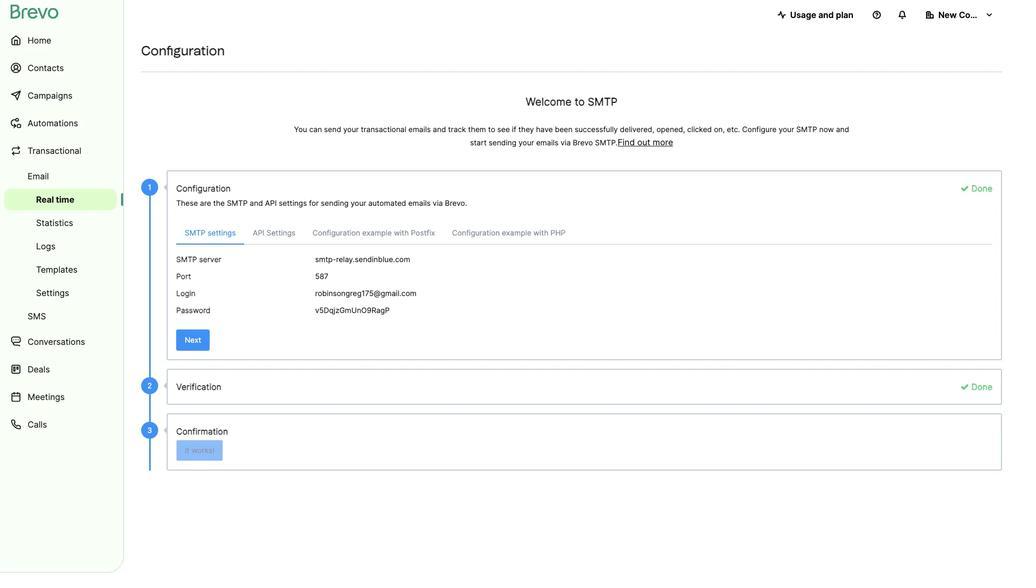 Task type: describe. For each thing, give the bounding box(es) containing it.
and inside button
[[819, 10, 834, 20]]

smtp-relay.sendinblue.com
[[315, 255, 410, 264]]

relay.sendinblue.com
[[336, 255, 410, 264]]

1 vertical spatial sending
[[321, 199, 349, 208]]

find out more
[[618, 137, 673, 148]]

your right send
[[343, 125, 359, 134]]

tab panel containing smtp server
[[168, 253, 1001, 321]]

password
[[176, 306, 211, 315]]

templates link
[[4, 259, 117, 280]]

api inside tab panel
[[253, 228, 265, 237]]

it works! link
[[176, 440, 223, 461]]

statistics
[[36, 218, 73, 228]]

clicked
[[688, 125, 712, 134]]

transactional
[[361, 125, 407, 134]]

example for php
[[502, 228, 532, 237]]

calls link
[[4, 412, 117, 438]]

can
[[309, 125, 322, 134]]

0 horizontal spatial settings
[[36, 288, 69, 298]]

these
[[176, 199, 198, 208]]

1
[[148, 183, 151, 192]]

home link
[[4, 28, 117, 53]]

transactional
[[28, 145, 81, 156]]

smtp inside you can send your transactional emails and track them to see if they have been successfully delivered, opened, clicked on, etc. configure your smtp now and start sending your emails via brevo smtp.
[[797, 125, 818, 134]]

and right now
[[836, 125, 850, 134]]

find out more button
[[618, 137, 673, 148]]

send
[[324, 125, 341, 134]]

smtp right the in the top of the page
[[227, 199, 248, 208]]

home
[[28, 35, 51, 46]]

automations link
[[4, 110, 117, 136]]

meetings
[[28, 392, 65, 402]]

smtp-
[[315, 255, 336, 264]]

etc.
[[727, 125, 740, 134]]

new
[[939, 10, 957, 20]]

587
[[315, 272, 329, 281]]

welcome
[[526, 96, 572, 108]]

for
[[309, 199, 319, 208]]

to inside you can send your transactional emails and track them to see if they have been successfully delivered, opened, clicked on, etc. configure your smtp now and start sending your emails via brevo smtp.
[[488, 125, 495, 134]]

port
[[176, 272, 191, 281]]

delivered,
[[620, 125, 655, 134]]

meetings link
[[4, 384, 117, 410]]

smtp server
[[176, 255, 221, 264]]

v5dqjzgmuno9ragp
[[315, 306, 390, 315]]

smtp up 'successfully'
[[588, 96, 618, 108]]

conversations link
[[4, 329, 117, 355]]

your right configure
[[779, 125, 795, 134]]

postfix
[[411, 228, 435, 237]]

it
[[185, 446, 189, 455]]

and left track
[[433, 125, 446, 134]]

usage
[[790, 10, 817, 20]]

php
[[551, 228, 566, 237]]

deals link
[[4, 357, 117, 382]]

email
[[28, 171, 49, 182]]

configuration example with postfix link
[[304, 222, 444, 244]]

campaigns link
[[4, 83, 117, 108]]

them
[[468, 125, 486, 134]]

sms
[[28, 311, 46, 322]]

smtp up the port
[[176, 255, 197, 264]]

track
[[448, 125, 466, 134]]

real time
[[36, 194, 74, 205]]

example for postfix
[[362, 228, 392, 237]]

server
[[199, 255, 221, 264]]

next button
[[176, 330, 210, 351]]

smtp settings link
[[176, 222, 244, 245]]

the
[[213, 199, 225, 208]]

successfully
[[575, 125, 618, 134]]

tab panel containing smtp settings
[[168, 222, 1001, 321]]

opened,
[[657, 125, 685, 134]]

ongreg175@gmail.com
[[337, 289, 417, 298]]

your down they
[[519, 138, 534, 147]]

verification
[[176, 382, 221, 392]]

real time link
[[4, 189, 117, 210]]

email link
[[4, 166, 117, 187]]

configure
[[743, 125, 777, 134]]

done for configuration
[[969, 183, 993, 194]]

your left automated
[[351, 199, 366, 208]]

robins
[[315, 289, 337, 298]]

time
[[56, 194, 74, 205]]

login
[[176, 289, 196, 298]]

sending inside you can send your transactional emails and track them to see if they have been successfully delivered, opened, clicked on, etc. configure your smtp now and start sending your emails via brevo smtp.
[[489, 138, 517, 147]]

on,
[[714, 125, 725, 134]]

with for postfix
[[394, 228, 409, 237]]

contacts
[[28, 63, 64, 73]]



Task type: vqa. For each thing, say whether or not it's contained in the screenshot.
Login
yes



Task type: locate. For each thing, give the bounding box(es) containing it.
0 horizontal spatial to
[[488, 125, 495, 134]]

templates
[[36, 264, 78, 275]]

find
[[618, 137, 635, 148]]

tab list containing smtp settings
[[176, 222, 993, 245]]

contacts link
[[4, 55, 117, 81]]

1 example from the left
[[362, 228, 392, 237]]

0 vertical spatial api
[[265, 199, 277, 208]]

smtp up smtp server
[[185, 228, 206, 237]]

new company button
[[918, 4, 1002, 25]]

via inside you can send your transactional emails and track them to see if they have been successfully delivered, opened, clicked on, etc. configure your smtp now and start sending your emails via brevo smtp.
[[561, 138, 571, 147]]

1 horizontal spatial sending
[[489, 138, 517, 147]]

0 vertical spatial settings
[[267, 228, 296, 237]]

start
[[470, 138, 487, 147]]

and
[[819, 10, 834, 20], [433, 125, 446, 134], [836, 125, 850, 134], [250, 199, 263, 208]]

1 vertical spatial api
[[253, 228, 265, 237]]

0 vertical spatial check image
[[961, 184, 969, 193]]

1 horizontal spatial with
[[534, 228, 549, 237]]

and up the api settings
[[250, 199, 263, 208]]

robins ongreg175@gmail.com
[[315, 289, 417, 298]]

0 vertical spatial via
[[561, 138, 571, 147]]

example left php
[[502, 228, 532, 237]]

if
[[512, 125, 517, 134]]

check image
[[961, 184, 969, 193], [961, 383, 969, 391]]

0 vertical spatial sending
[[489, 138, 517, 147]]

sms link
[[4, 306, 117, 327]]

with left php
[[534, 228, 549, 237]]

sending down see
[[489, 138, 517, 147]]

1 vertical spatial done
[[969, 382, 993, 392]]

settings up server
[[208, 228, 236, 237]]

settings
[[267, 228, 296, 237], [36, 288, 69, 298]]

brevo
[[573, 138, 593, 147]]

configuration
[[141, 43, 225, 58], [176, 183, 231, 194], [313, 228, 360, 237], [452, 228, 500, 237]]

conversations
[[28, 337, 85, 347]]

transactional link
[[4, 138, 117, 164]]

real
[[36, 194, 54, 205]]

1 horizontal spatial settings
[[279, 199, 307, 208]]

done for verification
[[969, 382, 993, 392]]

emails down 'have'
[[536, 138, 559, 147]]

1 horizontal spatial api
[[265, 199, 277, 208]]

out
[[638, 137, 651, 148]]

sending
[[489, 138, 517, 147], [321, 199, 349, 208]]

you can send your transactional emails and track them to see if they have been successfully delivered, opened, clicked on, etc. configure your smtp now and start sending your emails via brevo smtp.
[[294, 125, 850, 147]]

been
[[555, 125, 573, 134]]

company
[[959, 10, 999, 20]]

via down been
[[561, 138, 571, 147]]

these are the smtp and api settings for sending your automated emails via brevo.
[[176, 199, 467, 208]]

tab panel
[[168, 222, 1001, 321], [168, 253, 1001, 321]]

1 vertical spatial to
[[488, 125, 495, 134]]

now
[[820, 125, 834, 134]]

settings left for
[[279, 199, 307, 208]]

2 with from the left
[[534, 228, 549, 237]]

are
[[200, 199, 211, 208]]

tab list
[[176, 222, 993, 245]]

sending right for
[[321, 199, 349, 208]]

configuration example with php
[[452, 228, 566, 237]]

api settings link
[[244, 222, 304, 244]]

smtp settings
[[185, 228, 236, 237]]

api settings
[[253, 228, 296, 237]]

next
[[185, 336, 201, 345]]

new company
[[939, 10, 999, 20]]

calls
[[28, 419, 47, 430]]

with left postfix
[[394, 228, 409, 237]]

1 check image from the top
[[961, 184, 969, 193]]

to right welcome
[[575, 96, 585, 108]]

welcome to smtp
[[526, 96, 618, 108]]

via left brevo.
[[433, 199, 443, 208]]

have
[[536, 125, 553, 134]]

2 tab panel from the top
[[168, 253, 1001, 321]]

done
[[969, 183, 993, 194], [969, 382, 993, 392]]

2 done from the top
[[969, 382, 993, 392]]

0 horizontal spatial example
[[362, 228, 392, 237]]

more
[[653, 137, 673, 148]]

to
[[575, 96, 585, 108], [488, 125, 495, 134]]

1 horizontal spatial via
[[561, 138, 571, 147]]

it works!
[[185, 446, 215, 455]]

with
[[394, 228, 409, 237], [534, 228, 549, 237]]

settings link
[[4, 282, 117, 304]]

0 vertical spatial settings
[[279, 199, 307, 208]]

api right "smtp settings"
[[253, 228, 265, 237]]

with for php
[[534, 228, 549, 237]]

smtp left now
[[797, 125, 818, 134]]

1 vertical spatial check image
[[961, 383, 969, 391]]

statistics link
[[4, 212, 117, 234]]

settings inside tab list
[[267, 228, 296, 237]]

0 horizontal spatial settings
[[208, 228, 236, 237]]

to left see
[[488, 125, 495, 134]]

usage and plan button
[[769, 4, 862, 25]]

0 vertical spatial to
[[575, 96, 585, 108]]

they
[[519, 125, 534, 134]]

1 tab panel from the top
[[168, 222, 1001, 321]]

2 vertical spatial emails
[[408, 199, 431, 208]]

brevo.
[[445, 199, 467, 208]]

1 with from the left
[[394, 228, 409, 237]]

smtp inside smtp settings link
[[185, 228, 206, 237]]

smtp.
[[595, 138, 618, 147]]

configuration example with php link
[[444, 222, 574, 244]]

0 horizontal spatial sending
[[321, 199, 349, 208]]

3
[[147, 426, 152, 435]]

0 horizontal spatial via
[[433, 199, 443, 208]]

example up relay.sendinblue.com on the left top of page
[[362, 228, 392, 237]]

2
[[147, 381, 152, 390]]

via
[[561, 138, 571, 147], [433, 199, 443, 208]]

usage and plan
[[790, 10, 854, 20]]

logs link
[[4, 236, 117, 257]]

settings down templates
[[36, 288, 69, 298]]

campaigns
[[28, 90, 73, 101]]

1 horizontal spatial example
[[502, 228, 532, 237]]

smtp
[[588, 96, 618, 108], [797, 125, 818, 134], [227, 199, 248, 208], [185, 228, 206, 237], [176, 255, 197, 264]]

api up the api settings
[[265, 199, 277, 208]]

1 horizontal spatial to
[[575, 96, 585, 108]]

2 check image from the top
[[961, 383, 969, 391]]

tab list inside tab panel
[[176, 222, 993, 245]]

and left plan
[[819, 10, 834, 20]]

your
[[343, 125, 359, 134], [779, 125, 795, 134], [519, 138, 534, 147], [351, 199, 366, 208]]

emails up postfix
[[408, 199, 431, 208]]

emails
[[409, 125, 431, 134], [536, 138, 559, 147], [408, 199, 431, 208]]

1 horizontal spatial settings
[[267, 228, 296, 237]]

0 vertical spatial emails
[[409, 125, 431, 134]]

settings down these are the smtp and api settings for sending your automated emails via brevo.
[[267, 228, 296, 237]]

api
[[265, 199, 277, 208], [253, 228, 265, 237]]

check image for verification
[[961, 383, 969, 391]]

you
[[294, 125, 307, 134]]

automations
[[28, 118, 78, 128]]

configuration example with postfix
[[313, 228, 435, 237]]

1 vertical spatial via
[[433, 199, 443, 208]]

0 vertical spatial done
[[969, 183, 993, 194]]

1 vertical spatial settings
[[208, 228, 236, 237]]

1 vertical spatial emails
[[536, 138, 559, 147]]

0 horizontal spatial with
[[394, 228, 409, 237]]

2 example from the left
[[502, 228, 532, 237]]

1 vertical spatial settings
[[36, 288, 69, 298]]

deals
[[28, 364, 50, 375]]

check image for configuration
[[961, 184, 969, 193]]

see
[[498, 125, 510, 134]]

0 horizontal spatial api
[[253, 228, 265, 237]]

logs
[[36, 241, 56, 252]]

plan
[[836, 10, 854, 20]]

1 done from the top
[[969, 183, 993, 194]]

settings
[[279, 199, 307, 208], [208, 228, 236, 237]]

emails right transactional
[[409, 125, 431, 134]]



